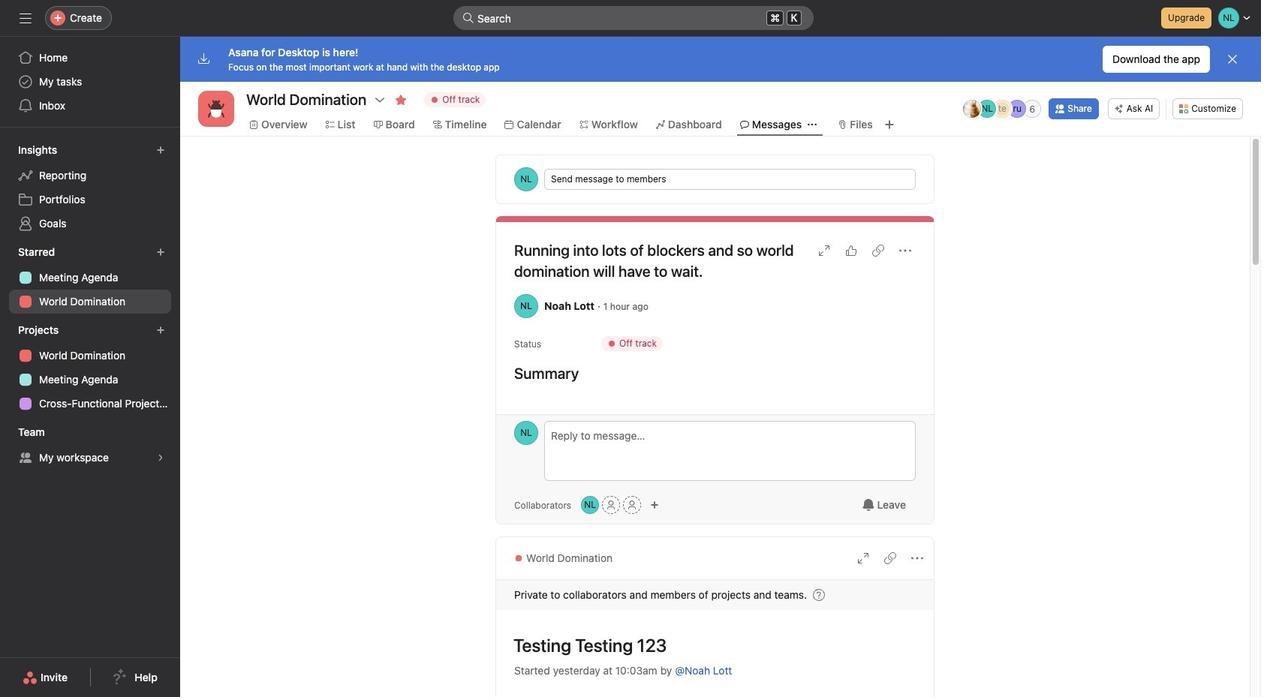Task type: locate. For each thing, give the bounding box(es) containing it.
1 vertical spatial full screen image
[[857, 553, 869, 565]]

copy link image
[[884, 553, 896, 565]]

full screen image
[[818, 245, 830, 257], [857, 553, 869, 565]]

new insights image
[[156, 146, 165, 155]]

teams element
[[0, 419, 180, 473]]

full screen image left 0 likes. click to like this task icon
[[818, 245, 830, 257]]

full screen image for 0 likes. click to like this task icon
[[818, 245, 830, 257]]

hide sidebar image
[[20, 12, 32, 24]]

new project or portfolio image
[[156, 326, 165, 335]]

add or remove collaborators image
[[581, 496, 599, 514], [650, 501, 659, 510]]

1 horizontal spatial full screen image
[[857, 553, 869, 565]]

see details, my workspace image
[[156, 454, 165, 463]]

open user profile image
[[514, 421, 538, 445]]

0 vertical spatial full screen image
[[818, 245, 830, 257]]

full screen image for copy link icon
[[857, 553, 869, 565]]

full screen image left copy link icon
[[857, 553, 869, 565]]

more actions image
[[900, 245, 912, 257]]

0 likes. click to like this task image
[[845, 245, 857, 257]]

starred element
[[0, 239, 180, 317]]

None field
[[454, 6, 814, 30]]

tab actions image
[[808, 120, 817, 129]]

bug image
[[207, 100, 225, 118]]

0 horizontal spatial full screen image
[[818, 245, 830, 257]]

copy link image
[[872, 245, 884, 257]]

dismiss image
[[1227, 53, 1239, 65]]



Task type: describe. For each thing, give the bounding box(es) containing it.
add tab image
[[884, 119, 896, 131]]

Conversation Name text field
[[504, 628, 916, 663]]

1 horizontal spatial add or remove collaborators image
[[650, 501, 659, 510]]

show options image
[[374, 94, 386, 106]]

projects element
[[0, 317, 180, 419]]

global element
[[0, 37, 180, 127]]

insights element
[[0, 137, 180, 239]]

Search tasks, projects, and more text field
[[454, 6, 814, 30]]

add items to starred image
[[156, 248, 165, 257]]

0 horizontal spatial add or remove collaborators image
[[581, 496, 599, 514]]

remove from starred image
[[395, 94, 407, 106]]

prominent image
[[463, 12, 475, 24]]



Task type: vqa. For each thing, say whether or not it's contained in the screenshot.
Full screen image to the bottom
yes



